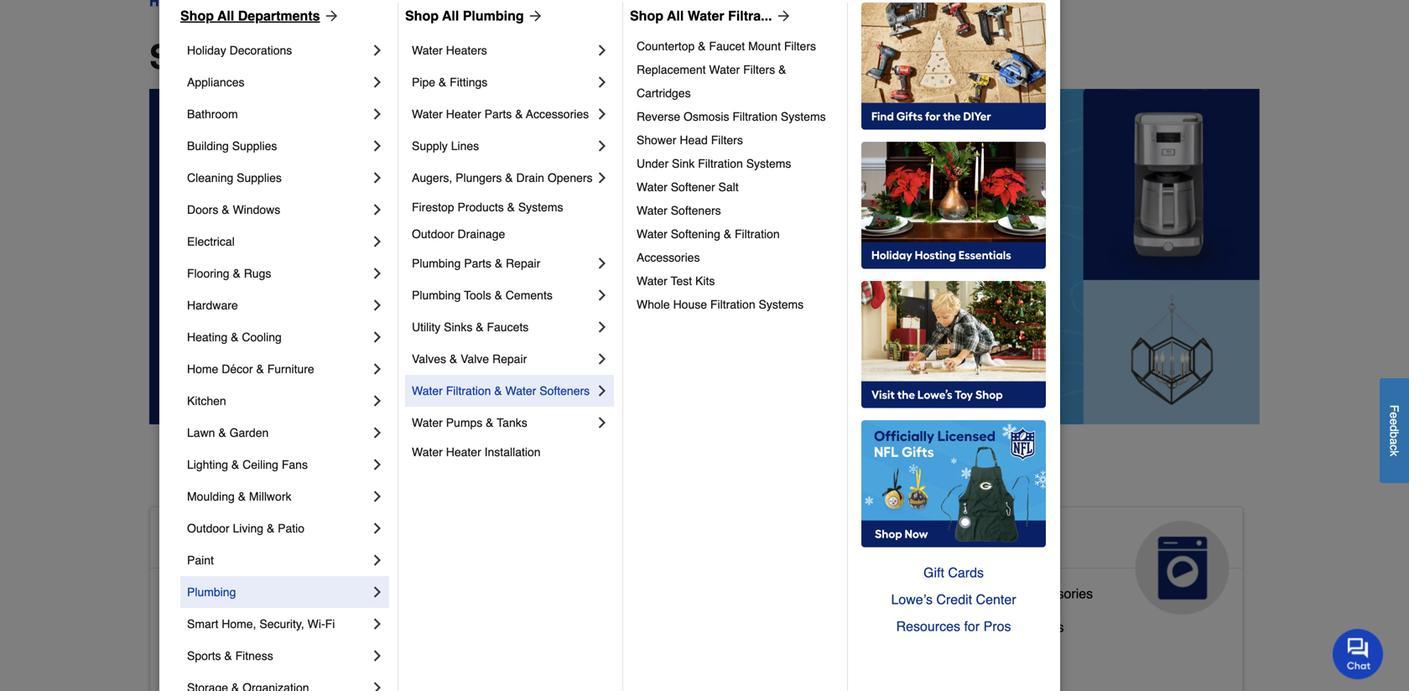 Task type: vqa. For each thing, say whether or not it's contained in the screenshot.
grain
no



Task type: describe. For each thing, give the bounding box(es) containing it.
& inside 'sports & fitness' link
[[224, 649, 232, 663]]

& inside pipe & fittings 'link'
[[439, 76, 447, 89]]

& inside home décor & furniture link
[[256, 362, 264, 376]]

2 vertical spatial home
[[279, 653, 315, 669]]

find gifts for the diyer. image
[[862, 3, 1046, 130]]

shop all plumbing link
[[405, 6, 544, 26]]

outdoor drainage link
[[412, 221, 611, 248]]

wi-
[[308, 618, 325, 631]]

chevron right image for building supplies
[[369, 138, 386, 154]]

& inside lawn & garden link
[[218, 426, 226, 440]]

openers
[[548, 171, 593, 185]]

hardware
[[187, 299, 238, 312]]

filtration inside water softening & filtration accessories
[[735, 227, 780, 241]]

0 horizontal spatial appliances
[[187, 76, 245, 89]]

doors
[[187, 203, 218, 216]]

shop for shop all plumbing
[[405, 8, 439, 23]]

& inside doors & windows link
[[222, 203, 230, 216]]

chevron right image for water pumps & tanks
[[594, 415, 611, 431]]

& inside pet beds, houses, & furniture link
[[652, 646, 661, 662]]

replacement
[[637, 63, 706, 76]]

pros
[[984, 619, 1011, 634]]

countertop & faucet mount filters link
[[637, 34, 836, 58]]

& inside outdoor living & patio link
[[267, 522, 275, 535]]

appliance parts & accessories
[[911, 586, 1093, 602]]

departments for shop all departments
[[294, 38, 499, 76]]

arrow right image for shop all plumbing
[[524, 8, 544, 24]]

cooling
[[242, 331, 282, 344]]

1 vertical spatial bathroom
[[232, 586, 290, 602]]

chevron right image for home décor & furniture
[[369, 361, 386, 378]]

accessories for water heater parts & accessories
[[526, 107, 589, 121]]

decorations
[[230, 44, 292, 57]]

cartridges
[[637, 86, 691, 100]]

arrow right image
[[772, 8, 793, 24]]

accessories inside "link"
[[1021, 586, 1093, 602]]

chevron right image for heating & cooling
[[369, 329, 386, 346]]

resources
[[897, 619, 961, 634]]

heating & cooling link
[[187, 321, 369, 353]]

lawn & garden
[[187, 426, 269, 440]]

heaters
[[446, 44, 487, 57]]

& inside water filtration & water softeners link
[[494, 384, 502, 398]]

accessible bathroom
[[164, 586, 290, 602]]

all for water
[[667, 8, 684, 23]]

lawn
[[187, 426, 215, 440]]

water heater installation
[[412, 446, 541, 459]]

paint link
[[187, 545, 369, 576]]

supply lines link
[[412, 130, 594, 162]]

resources for pros
[[897, 619, 1011, 634]]

rugs
[[244, 267, 271, 280]]

plumbing parts & repair
[[412, 257, 541, 270]]

millwork
[[249, 490, 292, 503]]

water heater parts & accessories link
[[412, 98, 594, 130]]

security,
[[260, 618, 304, 631]]

holiday decorations
[[187, 44, 292, 57]]

water inside replacement water filters & cartridges
[[709, 63, 740, 76]]

chevron right image for flooring & rugs
[[369, 265, 386, 282]]

paint
[[187, 554, 214, 567]]

shower head filters link
[[637, 128, 836, 152]]

chevron right image for water heater parts & accessories
[[594, 106, 611, 123]]

whole
[[637, 298, 670, 311]]

patio
[[278, 522, 305, 535]]

shower
[[637, 133, 677, 147]]

animal & pet care
[[537, 528, 682, 581]]

plumbing for plumbing parts & repair
[[412, 257, 461, 270]]

house
[[673, 298, 707, 311]]

sports & fitness
[[187, 649, 273, 663]]

water for water test kits
[[637, 274, 668, 288]]

water for water heater parts & accessories
[[412, 107, 443, 121]]

water softening & filtration accessories link
[[637, 222, 836, 269]]

cleaning supplies link
[[187, 162, 369, 194]]

departments for shop all departments
[[238, 8, 320, 23]]

chevron right image for water heaters
[[594, 42, 611, 59]]

bedroom
[[232, 620, 286, 635]]

outdoor for outdoor living & patio
[[187, 522, 230, 535]]

water heaters link
[[412, 34, 594, 66]]

lowe's
[[891, 592, 933, 607]]

water for water heater installation
[[412, 446, 443, 459]]

beverage & wine chillers link
[[911, 616, 1064, 649]]

1 horizontal spatial appliances
[[911, 528, 1037, 555]]

shop all water filtra... link
[[630, 6, 793, 26]]

water for water heaters
[[412, 44, 443, 57]]

kits
[[696, 274, 715, 288]]

garden
[[230, 426, 269, 440]]

moulding & millwork
[[187, 490, 292, 503]]

systems for under sink filtration systems
[[747, 157, 792, 170]]

chevron right image for moulding & millwork
[[369, 488, 386, 505]]

0 vertical spatial parts
[[485, 107, 512, 121]]

animal & pet care link
[[524, 508, 869, 615]]

augers, plungers & drain openers link
[[412, 162, 594, 194]]

systems for reverse osmosis filtration systems
[[781, 110, 826, 123]]

water for water softening & filtration accessories
[[637, 227, 668, 241]]

home décor & furniture
[[187, 362, 314, 376]]

shower head filters
[[637, 133, 743, 147]]

pumps
[[446, 416, 483, 430]]

entry
[[232, 653, 263, 669]]

mount
[[749, 39, 781, 53]]

shop all plumbing
[[405, 8, 524, 23]]

chevron right image for hardware
[[369, 297, 386, 314]]

appliance
[[911, 586, 970, 602]]

plungers
[[456, 171, 502, 185]]

reverse osmosis filtration systems link
[[637, 105, 836, 128]]

lighting
[[187, 458, 228, 472]]

water up tanks
[[506, 384, 536, 398]]

chevron right image for paint
[[369, 552, 386, 569]]

shop all departments
[[149, 38, 499, 76]]

f e e d b a c k
[[1388, 405, 1402, 456]]

1 vertical spatial appliances link
[[898, 508, 1243, 615]]

filtration for sink
[[698, 157, 743, 170]]

k
[[1388, 451, 1402, 456]]

firestop products & systems link
[[412, 194, 611, 221]]

accessible entry & home
[[164, 653, 315, 669]]

2 e from the top
[[1388, 419, 1402, 425]]

a
[[1388, 438, 1402, 445]]

accessible for accessible home
[[164, 528, 286, 555]]

lighting & ceiling fans
[[187, 458, 308, 472]]

filters for replacement water filters & cartridges
[[743, 63, 775, 76]]

& inside flooring & rugs link
[[233, 267, 241, 280]]

under sink filtration systems
[[637, 157, 792, 170]]

décor
[[222, 362, 253, 376]]

& inside water heater parts & accessories link
[[515, 107, 523, 121]]

water for water filtration & water softeners
[[412, 384, 443, 398]]

parts for appliance
[[974, 586, 1005, 602]]

c
[[1388, 445, 1402, 451]]

shop for shop all departments
[[180, 8, 214, 23]]

holiday
[[187, 44, 226, 57]]

repair for valves & valve repair
[[493, 352, 527, 366]]

water heater installation link
[[412, 439, 611, 466]]

chevron right image for plumbing
[[369, 584, 386, 601]]

cleaning
[[187, 171, 233, 185]]

flooring & rugs
[[187, 267, 271, 280]]

arrow right image for shop all departments
[[320, 8, 340, 24]]

sports
[[187, 649, 221, 663]]

firestop products & systems
[[412, 201, 563, 214]]

chevron right image for holiday decorations
[[369, 42, 386, 59]]

building supplies link
[[187, 130, 369, 162]]

water pumps & tanks link
[[412, 407, 594, 439]]

tools
[[464, 289, 491, 302]]

building supplies
[[187, 139, 277, 153]]

shop all water filtra...
[[630, 8, 772, 23]]

cards
[[948, 565, 984, 581]]

all for departments
[[217, 8, 234, 23]]

plumbing parts & repair link
[[412, 248, 594, 279]]

fans
[[282, 458, 308, 472]]

& inside beverage & wine chillers link
[[973, 620, 982, 635]]

repair for plumbing parts & repair
[[506, 257, 541, 270]]

chevron right image for plumbing parts & repair
[[594, 255, 611, 272]]



Task type: locate. For each thing, give the bounding box(es) containing it.
all down 'shop all departments' link
[[242, 38, 284, 76]]

furniture right houses,
[[665, 646, 719, 662]]

sink
[[672, 157, 695, 170]]

countertop
[[637, 39, 695, 53]]

& inside augers, plungers & drain openers link
[[505, 171, 513, 185]]

cements
[[506, 289, 553, 302]]

& inside plumbing parts & repair link
[[495, 257, 503, 270]]

filtration down water softeners link
[[735, 227, 780, 241]]

0 horizontal spatial appliances link
[[187, 66, 369, 98]]

1 horizontal spatial appliances link
[[898, 508, 1243, 615]]

water left the pumps
[[412, 416, 443, 430]]

repair
[[506, 257, 541, 270], [493, 352, 527, 366]]

& down water softeners link
[[724, 227, 732, 241]]

supplies inside 'link'
[[232, 139, 277, 153]]

& inside water pumps & tanks link
[[486, 416, 494, 430]]

2 horizontal spatial accessories
[[1021, 586, 1093, 602]]

chevron right image for valves & valve repair
[[594, 351, 611, 368]]

2 horizontal spatial shop
[[630, 8, 664, 23]]

water for water softeners
[[637, 204, 668, 217]]

filters inside replacement water filters & cartridges
[[743, 63, 775, 76]]

1 vertical spatial furniture
[[665, 646, 719, 662]]

chat invite button image
[[1333, 629, 1384, 680]]

outdoor down firestop
[[412, 227, 454, 241]]

0 vertical spatial heater
[[446, 107, 481, 121]]

hardware link
[[187, 289, 369, 321]]

all inside shop all water filtra... link
[[667, 8, 684, 23]]

faucet
[[709, 39, 745, 53]]

2 vertical spatial parts
[[974, 586, 1005, 602]]

& right sinks
[[476, 321, 484, 334]]

0 horizontal spatial softeners
[[540, 384, 590, 398]]

pet inside the animal & pet care
[[646, 528, 682, 555]]

1 horizontal spatial arrow right image
[[524, 8, 544, 24]]

2 accessible from the top
[[164, 586, 228, 602]]

systems for whole house filtration systems
[[759, 298, 804, 311]]

parts for plumbing
[[464, 257, 492, 270]]

systems
[[781, 110, 826, 123], [747, 157, 792, 170], [518, 201, 563, 214], [759, 298, 804, 311]]

water softener salt link
[[637, 175, 836, 199]]

softeners down valves & valve repair link
[[540, 384, 590, 398]]

gift
[[924, 565, 945, 581]]

systems down 'shower head filters' link
[[747, 157, 792, 170]]

parts down cards at right
[[974, 586, 1005, 602]]

augers,
[[412, 171, 452, 185]]

smart home, security, wi-fi
[[187, 618, 335, 631]]

1 horizontal spatial softeners
[[671, 204, 721, 217]]

chevron right image for utility sinks & faucets
[[594, 319, 611, 336]]

accessible for accessible bedroom
[[164, 620, 228, 635]]

repair down outdoor drainage link
[[506, 257, 541, 270]]

all inside the 'shop all plumbing' link
[[442, 8, 459, 23]]

outdoor drainage
[[412, 227, 505, 241]]

electrical
[[187, 235, 235, 248]]

softeners up softening
[[671, 204, 721, 217]]

beverage & wine chillers
[[911, 620, 1064, 635]]

arrow right image
[[320, 8, 340, 24], [524, 8, 544, 24]]

& right lawn
[[218, 426, 226, 440]]

water down valves
[[412, 384, 443, 398]]

all inside 'shop all departments' link
[[217, 8, 234, 23]]

gift cards link
[[862, 560, 1046, 587]]

& inside replacement water filters & cartridges
[[779, 63, 787, 76]]

4 accessible from the top
[[164, 653, 228, 669]]

lighting & ceiling fans link
[[187, 449, 369, 481]]

arrow right image up shop all departments
[[320, 8, 340, 24]]

chevron right image for cleaning supplies
[[369, 169, 386, 186]]

credit
[[937, 592, 973, 607]]

arrow right image inside 'shop all departments' link
[[320, 8, 340, 24]]

plumbing up water heaters link
[[463, 8, 524, 23]]

all up water heaters
[[442, 8, 459, 23]]

& inside the heating & cooling link
[[231, 331, 239, 344]]

furniture up kitchen link
[[267, 362, 314, 376]]

outdoor inside outdoor living & patio link
[[187, 522, 230, 535]]

0 vertical spatial appliances link
[[187, 66, 369, 98]]

arrow right image inside the 'shop all plumbing' link
[[524, 8, 544, 24]]

& left valve
[[450, 352, 457, 366]]

animal & pet care image
[[762, 521, 856, 615]]

accessories up chillers
[[1021, 586, 1093, 602]]

1 vertical spatial pet
[[537, 646, 558, 662]]

accessible for accessible bathroom
[[164, 586, 228, 602]]

0 vertical spatial softeners
[[671, 204, 721, 217]]

0 horizontal spatial filters
[[711, 133, 743, 147]]

chevron right image for water filtration & water softeners
[[594, 383, 611, 399]]

& down accessible bedroom link
[[224, 649, 232, 663]]

& up wine
[[1009, 586, 1018, 602]]

systems inside reverse osmosis filtration systems link
[[781, 110, 826, 123]]

appliances down holiday
[[187, 76, 245, 89]]

firestop
[[412, 201, 454, 214]]

0 vertical spatial filters
[[784, 39, 816, 53]]

1 horizontal spatial shop
[[405, 8, 439, 23]]

accessories
[[526, 107, 589, 121], [637, 251, 700, 264], [1021, 586, 1093, 602]]

water inside water softening & filtration accessories
[[637, 227, 668, 241]]

& inside countertop & faucet mount filters link
[[698, 39, 706, 53]]

shop all departments
[[180, 8, 320, 23]]

& down mount
[[779, 63, 787, 76]]

& left drain at the top of page
[[505, 171, 513, 185]]

replacement water filters & cartridges
[[637, 63, 790, 100]]

cleaning supplies
[[187, 171, 282, 185]]

0 horizontal spatial accessories
[[526, 107, 589, 121]]

systems down water test kits link
[[759, 298, 804, 311]]

accessible up smart
[[164, 586, 228, 602]]

& inside the animal & pet care
[[622, 528, 639, 555]]

1 horizontal spatial accessories
[[637, 251, 700, 264]]

filters down mount
[[743, 63, 775, 76]]

systems inside under sink filtration systems link
[[747, 157, 792, 170]]

& inside plumbing tools & cements link
[[495, 289, 503, 302]]

0 vertical spatial outdoor
[[412, 227, 454, 241]]

1 vertical spatial softeners
[[540, 384, 590, 398]]

doors & windows link
[[187, 194, 369, 226]]

supplies for livestock supplies
[[597, 613, 649, 628]]

& inside 'firestop products & systems' 'link'
[[507, 201, 515, 214]]

0 vertical spatial appliances
[[187, 76, 245, 89]]

lowe's credit center link
[[862, 587, 1046, 613]]

filters for shower head filters
[[711, 133, 743, 147]]

chevron right image for augers, plungers & drain openers
[[594, 169, 611, 186]]

supplies up windows
[[237, 171, 282, 185]]

fitness
[[235, 649, 273, 663]]

2 horizontal spatial filters
[[784, 39, 816, 53]]

0 horizontal spatial furniture
[[267, 362, 314, 376]]

all for plumbing
[[442, 8, 459, 23]]

systems inside 'firestop products & systems' 'link'
[[518, 201, 563, 214]]

3 shop from the left
[[630, 8, 664, 23]]

appliances link down decorations
[[187, 66, 369, 98]]

parts inside "link"
[[974, 586, 1005, 602]]

utility sinks & faucets
[[412, 321, 529, 334]]

1 horizontal spatial furniture
[[665, 646, 719, 662]]

3 accessible from the top
[[164, 620, 228, 635]]

appliances image
[[1136, 521, 1230, 615]]

ceiling
[[243, 458, 279, 472]]

0 horizontal spatial arrow right image
[[320, 8, 340, 24]]

filtration up 'salt'
[[698, 157, 743, 170]]

& left faucet
[[698, 39, 706, 53]]

plumbing down outdoor drainage
[[412, 257, 461, 270]]

chevron right image for lighting & ceiling fans
[[369, 456, 386, 473]]

officially licensed n f l gifts. shop now. image
[[862, 420, 1046, 548]]

water filtration & water softeners link
[[412, 375, 594, 407]]

houses,
[[599, 646, 649, 662]]

heater down the pumps
[[446, 446, 481, 459]]

1 vertical spatial departments
[[294, 38, 499, 76]]

f e e d b a c k button
[[1380, 378, 1410, 483]]

appliances up cards at right
[[911, 528, 1037, 555]]

0 vertical spatial bathroom
[[187, 107, 238, 121]]

& left ceiling
[[232, 458, 239, 472]]

shop for shop all water filtra...
[[630, 8, 664, 23]]

accessories for water softening & filtration accessories
[[637, 251, 700, 264]]

accessible up sports
[[164, 620, 228, 635]]

2 shop from the left
[[405, 8, 439, 23]]

1 arrow right image from the left
[[320, 8, 340, 24]]

chevron right image for plumbing tools & cements
[[594, 287, 611, 304]]

outdoor down moulding
[[187, 522, 230, 535]]

accessible bedroom link
[[164, 616, 286, 649]]

heating & cooling
[[187, 331, 282, 344]]

lowe's credit center
[[891, 592, 1017, 607]]

&
[[698, 39, 706, 53], [779, 63, 787, 76], [439, 76, 447, 89], [515, 107, 523, 121], [505, 171, 513, 185], [507, 201, 515, 214], [222, 203, 230, 216], [724, 227, 732, 241], [495, 257, 503, 270], [233, 267, 241, 280], [495, 289, 503, 302], [476, 321, 484, 334], [231, 331, 239, 344], [450, 352, 457, 366], [256, 362, 264, 376], [494, 384, 502, 398], [486, 416, 494, 430], [218, 426, 226, 440], [232, 458, 239, 472], [238, 490, 246, 503], [267, 522, 275, 535], [622, 528, 639, 555], [1009, 586, 1018, 602], [973, 620, 982, 635], [652, 646, 661, 662], [224, 649, 232, 663], [267, 653, 276, 669]]

drain
[[516, 171, 545, 185]]

bathroom up building
[[187, 107, 238, 121]]

outdoor living & patio
[[187, 522, 305, 535]]

& down outdoor drainage link
[[495, 257, 503, 270]]

shop up countertop
[[630, 8, 664, 23]]

shop up water heaters
[[405, 8, 439, 23]]

e up b
[[1388, 419, 1402, 425]]

b
[[1388, 432, 1402, 438]]

& inside the utility sinks & faucets 'link'
[[476, 321, 484, 334]]

& down pipe & fittings 'link'
[[515, 107, 523, 121]]

& up water pumps & tanks link
[[494, 384, 502, 398]]

under sink filtration systems link
[[637, 152, 836, 175]]

appliances link up chillers
[[898, 508, 1243, 615]]

supplies for cleaning supplies
[[237, 171, 282, 185]]

1 vertical spatial accessories
[[637, 251, 700, 264]]

plumbing for plumbing
[[187, 586, 236, 599]]

accessible bedroom
[[164, 620, 286, 635]]

filtration for osmosis
[[733, 110, 778, 123]]

doors & windows
[[187, 203, 280, 216]]

kitchen
[[187, 394, 226, 408]]

water for water pumps & tanks
[[412, 416, 443, 430]]

chevron right image for lawn & garden
[[369, 425, 386, 441]]

shop all departments link
[[180, 6, 340, 26]]

0 vertical spatial furniture
[[267, 362, 314, 376]]

2 vertical spatial accessories
[[1021, 586, 1093, 602]]

& right the animal
[[622, 528, 639, 555]]

water for water softener salt
[[637, 180, 668, 194]]

shop up holiday
[[180, 8, 214, 23]]

accessible down moulding
[[164, 528, 286, 555]]

holiday decorations link
[[187, 34, 369, 66]]

appliance parts & accessories link
[[911, 582, 1093, 616]]

chevron right image for smart home, security, wi-fi
[[369, 616, 386, 633]]

outdoor inside outdoor drainage link
[[412, 227, 454, 241]]

1 vertical spatial heater
[[446, 446, 481, 459]]

reverse osmosis filtration systems
[[637, 110, 826, 123]]

& left pros
[[973, 620, 982, 635]]

valves & valve repair
[[412, 352, 527, 366]]

& right doors on the top of page
[[222, 203, 230, 216]]

filters down reverse osmosis filtration systems
[[711, 133, 743, 147]]

chevron right image
[[594, 42, 611, 59], [369, 106, 386, 123], [594, 138, 611, 154], [594, 169, 611, 186], [369, 201, 386, 218], [369, 233, 386, 250], [369, 265, 386, 282], [594, 287, 611, 304], [369, 329, 386, 346], [594, 351, 611, 368], [369, 361, 386, 378], [369, 393, 386, 409], [369, 456, 386, 473], [369, 488, 386, 505], [369, 520, 386, 537], [369, 552, 386, 569], [369, 680, 386, 691]]

chevron right image for pipe & fittings
[[594, 74, 611, 91]]

& right tools
[[495, 289, 503, 302]]

parts up supply lines 'link'
[[485, 107, 512, 121]]

all up countertop
[[667, 8, 684, 23]]

chevron right image for supply lines
[[594, 138, 611, 154]]

d
[[1388, 425, 1402, 432]]

& inside moulding & millwork link
[[238, 490, 246, 503]]

wine
[[985, 620, 1016, 635]]

parts down drainage
[[464, 257, 492, 270]]

& right houses,
[[652, 646, 661, 662]]

whole house filtration systems link
[[637, 293, 836, 316]]

accessible down smart
[[164, 653, 228, 669]]

chevron right image for outdoor living & patio
[[369, 520, 386, 537]]

softener
[[671, 180, 715, 194]]

animal
[[537, 528, 616, 555]]

accessible for accessible entry & home
[[164, 653, 228, 669]]

lawn & garden link
[[187, 417, 369, 449]]

2 heater from the top
[[446, 446, 481, 459]]

water up supply
[[412, 107, 443, 121]]

0 vertical spatial home
[[187, 362, 218, 376]]

& left millwork
[[238, 490, 246, 503]]

2 vertical spatial filters
[[711, 133, 743, 147]]

pipe & fittings
[[412, 76, 488, 89]]

0 vertical spatial departments
[[238, 8, 320, 23]]

& right décor
[[256, 362, 264, 376]]

filtration for house
[[711, 298, 756, 311]]

livestock
[[537, 613, 593, 628]]

water down 'countertop & faucet mount filters'
[[709, 63, 740, 76]]

1 vertical spatial appliances
[[911, 528, 1037, 555]]

1 shop from the left
[[180, 8, 214, 23]]

bathroom link
[[187, 98, 369, 130]]

& left patio
[[267, 522, 275, 535]]

supply lines
[[412, 139, 479, 153]]

0 horizontal spatial pet
[[537, 646, 558, 662]]

livestock supplies
[[537, 613, 649, 628]]

repair down faucets
[[493, 352, 527, 366]]

0 vertical spatial supplies
[[232, 139, 277, 153]]

supplies up houses,
[[597, 613, 649, 628]]

0 vertical spatial repair
[[506, 257, 541, 270]]

chevron right image for doors & windows
[[369, 201, 386, 218]]

systems down drain at the top of page
[[518, 201, 563, 214]]

filtration up 'shower head filters' link
[[733, 110, 778, 123]]

water softening & filtration accessories
[[637, 227, 783, 264]]

1 e from the top
[[1388, 412, 1402, 419]]

supplies up cleaning supplies on the top left
[[232, 139, 277, 153]]

all up 'holiday decorations'
[[217, 8, 234, 23]]

2 vertical spatial supplies
[[597, 613, 649, 628]]

water up 'countertop & faucet mount filters'
[[688, 8, 725, 23]]

water down "water pumps & tanks"
[[412, 446, 443, 459]]

plumbing link
[[187, 576, 369, 608]]

& left tanks
[[486, 416, 494, 430]]

heater for installation
[[446, 446, 481, 459]]

systems up 'shower head filters' link
[[781, 110, 826, 123]]

holiday hosting essentials. image
[[862, 142, 1046, 269]]

shop
[[180, 8, 214, 23], [405, 8, 439, 23], [630, 8, 664, 23]]

chevron right image for electrical
[[369, 233, 386, 250]]

e up d
[[1388, 412, 1402, 419]]

plumbing up smart
[[187, 586, 236, 599]]

chevron right image for kitchen
[[369, 393, 386, 409]]

1 vertical spatial filters
[[743, 63, 775, 76]]

1 horizontal spatial outdoor
[[412, 227, 454, 241]]

& right the pipe
[[439, 76, 447, 89]]

& inside valves & valve repair link
[[450, 352, 457, 366]]

& left cooling
[[231, 331, 239, 344]]

1 heater from the top
[[446, 107, 481, 121]]

0 horizontal spatial outdoor
[[187, 522, 230, 535]]

heater up lines on the left of page
[[446, 107, 481, 121]]

smart
[[187, 618, 218, 631]]

plumbing
[[463, 8, 524, 23], [412, 257, 461, 270], [412, 289, 461, 302], [187, 586, 236, 599]]

heating
[[187, 331, 228, 344]]

1 vertical spatial outdoor
[[187, 522, 230, 535]]

chevron right image for appliances
[[369, 74, 386, 91]]

1 vertical spatial parts
[[464, 257, 492, 270]]

water up the pipe
[[412, 44, 443, 57]]

water down water softeners
[[637, 227, 668, 241]]

chevron right image
[[369, 42, 386, 59], [369, 74, 386, 91], [594, 74, 611, 91], [594, 106, 611, 123], [369, 138, 386, 154], [369, 169, 386, 186], [594, 255, 611, 272], [369, 297, 386, 314], [594, 319, 611, 336], [594, 383, 611, 399], [594, 415, 611, 431], [369, 425, 386, 441], [369, 584, 386, 601], [369, 616, 386, 633], [369, 648, 386, 665]]

water test kits link
[[637, 269, 836, 293]]

accessories down pipe & fittings 'link'
[[526, 107, 589, 121]]

accessories up the water test kits
[[637, 251, 700, 264]]

filters down arrow right image
[[784, 39, 816, 53]]

1 vertical spatial supplies
[[237, 171, 282, 185]]

outdoor for outdoor drainage
[[412, 227, 454, 241]]

filtration down water test kits link
[[711, 298, 756, 311]]

arrow right image up water heaters link
[[524, 8, 544, 24]]

heater for parts
[[446, 107, 481, 121]]

accessories inside water softening & filtration accessories
[[637, 251, 700, 264]]

systems inside "whole house filtration systems" link
[[759, 298, 804, 311]]

& up outdoor drainage link
[[507, 201, 515, 214]]

& right the entry
[[267, 653, 276, 669]]

& inside appliance parts & accessories "link"
[[1009, 586, 1018, 602]]

home
[[187, 362, 218, 376], [293, 528, 358, 555], [279, 653, 315, 669]]

1 vertical spatial home
[[293, 528, 358, 555]]

chevron right image for sports & fitness
[[369, 648, 386, 665]]

accessible entry & home link
[[164, 649, 315, 683]]

chevron right image for bathroom
[[369, 106, 386, 123]]

0 vertical spatial pet
[[646, 528, 682, 555]]

accessible home image
[[388, 521, 482, 615]]

& inside accessible entry & home link
[[267, 653, 276, 669]]

visit the lowe's toy shop. image
[[862, 281, 1046, 409]]

flooring
[[187, 267, 230, 280]]

2 arrow right image from the left
[[524, 8, 544, 24]]

1 horizontal spatial pet
[[646, 528, 682, 555]]

plumbing up utility
[[412, 289, 461, 302]]

bathroom up smart home, security, wi-fi
[[232, 586, 290, 602]]

valves
[[412, 352, 446, 366]]

water down water softener salt
[[637, 204, 668, 217]]

1 vertical spatial repair
[[493, 352, 527, 366]]

filters
[[784, 39, 816, 53], [743, 63, 775, 76], [711, 133, 743, 147]]

enjoy savings year-round. no matter what you're shopping for, find what you need at a great price. image
[[149, 89, 1260, 424]]

home décor & furniture link
[[187, 353, 369, 385]]

osmosis
[[684, 110, 730, 123]]

water softener salt
[[637, 180, 739, 194]]

water down under
[[637, 180, 668, 194]]

& inside water softening & filtration accessories
[[724, 227, 732, 241]]

filtration down valves & valve repair
[[446, 384, 491, 398]]

heater
[[446, 107, 481, 121], [446, 446, 481, 459]]

0 vertical spatial accessories
[[526, 107, 589, 121]]

water up whole
[[637, 274, 668, 288]]

0 horizontal spatial shop
[[180, 8, 214, 23]]

& left rugs
[[233, 267, 241, 280]]

plumbing for plumbing tools & cements
[[412, 289, 461, 302]]

& inside the 'lighting & ceiling fans' link
[[232, 458, 239, 472]]

1 horizontal spatial filters
[[743, 63, 775, 76]]

1 accessible from the top
[[164, 528, 286, 555]]

replacement water filters & cartridges link
[[637, 58, 836, 105]]

systems for firestop products & systems
[[518, 201, 563, 214]]

supplies for building supplies
[[232, 139, 277, 153]]

augers, plungers & drain openers
[[412, 171, 593, 185]]



